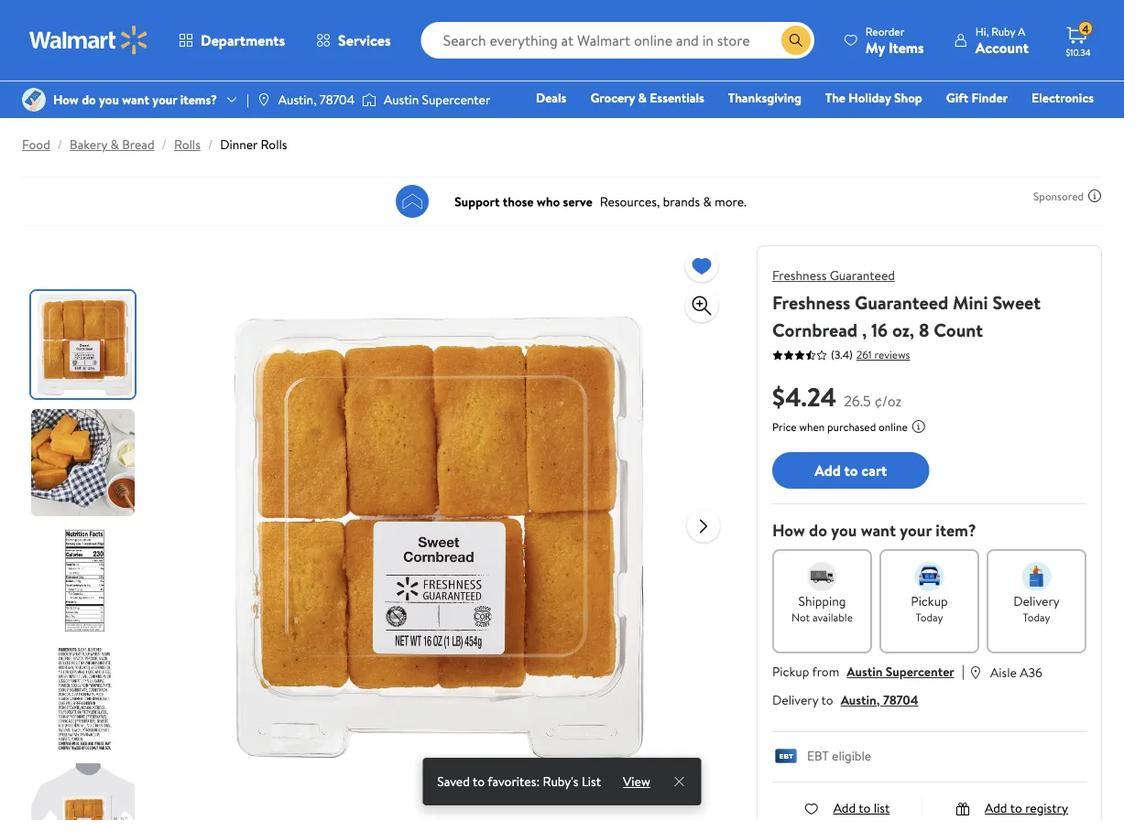 Task type: describe. For each thing, give the bounding box(es) containing it.
saved
[[437, 773, 470, 791]]

account
[[975, 37, 1029, 57]]

purchased
[[827, 420, 876, 435]]

you for how do you want your items?
[[99, 91, 119, 109]]

austin, 78704 button
[[841, 692, 919, 710]]

view button
[[616, 759, 658, 806]]

mini
[[953, 290, 988, 315]]

2 rolls from the left
[[261, 136, 287, 153]]

how for how do you want your item?
[[772, 519, 805, 542]]

0 vertical spatial &
[[638, 89, 647, 107]]

fashion
[[817, 115, 859, 132]]

austin supercenter button
[[847, 663, 954, 681]]

grocery
[[590, 89, 635, 107]]

services
[[338, 30, 391, 50]]

online
[[879, 420, 908, 435]]

2 freshness from the top
[[772, 290, 850, 315]]

saved to favorites: ruby's list
[[437, 773, 601, 791]]

0 vertical spatial austin
[[384, 91, 419, 109]]

electronics
[[1032, 89, 1094, 107]]

dinner
[[220, 136, 258, 153]]

sweet
[[993, 290, 1041, 315]]

fashion link
[[808, 114, 867, 133]]

electronics link
[[1023, 88, 1102, 108]]

thanksgiving link
[[720, 88, 810, 108]]

0 horizontal spatial austin,
[[278, 91, 317, 109]]

add for add to registry
[[985, 800, 1007, 817]]

bread
[[122, 136, 154, 153]]

gift
[[946, 89, 969, 107]]

freshness guaranteed mini sweet cornbread , 16 oz, 8 count - image 5 of 6 image
[[31, 764, 138, 821]]

departments
[[201, 30, 285, 50]]

1 horizontal spatial austin,
[[841, 692, 880, 710]]

to for list
[[859, 800, 871, 817]]

how do you want your item?
[[772, 519, 976, 542]]

austin inside pickup from austin supercenter |
[[847, 663, 883, 681]]

a36
[[1020, 664, 1042, 682]]

$4.24 26.5 ¢/oz
[[772, 379, 902, 415]]

gift finder link
[[938, 88, 1016, 108]]

to for austin,
[[821, 692, 833, 710]]

registry
[[883, 115, 930, 132]]

you for how do you want your item?
[[831, 519, 857, 542]]

add for add to list
[[833, 800, 856, 817]]

favorites:
[[488, 773, 540, 791]]

list
[[582, 773, 601, 791]]

1 vertical spatial guaranteed
[[855, 290, 949, 315]]

one
[[954, 115, 981, 132]]

how do you want your items?
[[53, 91, 217, 109]]

2 / from the left
[[162, 136, 167, 153]]

ebt eligible
[[807, 748, 871, 765]]

pickup today
[[911, 593, 948, 625]]

add to cart
[[815, 461, 887, 481]]

eligible
[[832, 748, 871, 765]]

your for items?
[[152, 91, 177, 109]]

shop for holiday
[[894, 89, 922, 107]]

freshness guaranteed mini sweet cornbread , 16 oz, 8 count - image 4 of 6 image
[[31, 646, 138, 753]]

(3.4)
[[831, 347, 853, 363]]

food
[[22, 136, 50, 153]]

items?
[[180, 91, 217, 109]]

8
[[919, 317, 929, 343]]

aisle
[[990, 664, 1017, 682]]

to for cart
[[844, 461, 858, 481]]

16
[[871, 317, 888, 343]]

a
[[1018, 23, 1025, 39]]

ruby's
[[543, 773, 579, 791]]

bakery
[[70, 136, 107, 153]]

thanksgiving
[[728, 89, 802, 107]]

do for how do you want your items?
[[82, 91, 96, 109]]

finder
[[972, 89, 1008, 107]]

when
[[799, 420, 825, 435]]

walmart image
[[29, 26, 148, 55]]

0 vertical spatial |
[[246, 91, 249, 109]]

austin, 78704
[[278, 91, 355, 109]]

(3.4) 261 reviews
[[831, 347, 910, 363]]

freshness guaranteed link
[[772, 267, 895, 284]]

freshness guaranteed mini sweet cornbread , 16 oz, 8 count - image 1 of 6 image
[[31, 291, 138, 399]]

to for favorites:
[[473, 773, 485, 791]]

one debit link
[[945, 114, 1024, 133]]

¢/oz
[[875, 391, 902, 411]]

1 horizontal spatial 78704
[[883, 692, 919, 710]]

ebt image
[[772, 749, 800, 768]]

add to list
[[833, 800, 890, 817]]

4
[[1082, 21, 1089, 36]]

sponsored
[[1033, 188, 1084, 204]]

essentials
[[650, 89, 704, 107]]

how for how do you want your items?
[[53, 91, 79, 109]]

clear search field text image
[[759, 33, 774, 48]]

intent image for shipping image
[[808, 563, 837, 592]]

shipping not available
[[792, 593, 853, 625]]

deals
[[536, 89, 567, 107]]

home
[[759, 115, 793, 132]]

0 vertical spatial supercenter
[[422, 91, 490, 109]]

the holiday shop
[[825, 89, 922, 107]]

zoom image modal image
[[691, 295, 713, 317]]

delivery today
[[1013, 593, 1060, 625]]

add to cart button
[[772, 453, 929, 489]]

hi,
[[975, 23, 989, 39]]

the
[[825, 89, 846, 107]]

home link
[[751, 114, 801, 133]]

gift finder
[[946, 89, 1008, 107]]

delivery to austin, 78704
[[772, 692, 919, 710]]

,
[[862, 317, 867, 343]]

want for item?
[[861, 519, 896, 542]]

debit
[[984, 115, 1015, 132]]



Task type: vqa. For each thing, say whether or not it's contained in the screenshot.
DAIRY-
no



Task type: locate. For each thing, give the bounding box(es) containing it.
reorder
[[866, 23, 905, 39]]

2 horizontal spatial /
[[208, 136, 213, 153]]

0 horizontal spatial supercenter
[[422, 91, 490, 109]]

not
[[792, 610, 810, 625]]

today down intent image for pickup
[[916, 610, 943, 625]]

pickup down intent image for pickup
[[911, 593, 948, 611]]

do up bakery at left
[[82, 91, 96, 109]]

2 today from the left
[[1023, 610, 1050, 625]]

add for add to cart
[[815, 461, 841, 481]]

from
[[812, 663, 839, 681]]

 image
[[256, 93, 271, 107]]

0 horizontal spatial you
[[99, 91, 119, 109]]

today
[[916, 610, 943, 625], [1023, 610, 1050, 625]]

78704 down services dropdown button
[[320, 91, 355, 109]]

1 horizontal spatial do
[[809, 519, 827, 542]]

1 freshness from the top
[[772, 267, 827, 284]]

pickup for pickup today
[[911, 593, 948, 611]]

1 horizontal spatial today
[[1023, 610, 1050, 625]]

want for items?
[[122, 91, 149, 109]]

/ right rolls link
[[208, 136, 213, 153]]

food link
[[22, 136, 50, 153]]

to
[[844, 461, 858, 481], [821, 692, 833, 710], [473, 773, 485, 791], [859, 800, 871, 817], [1010, 800, 1022, 817]]

to left registry
[[1010, 800, 1022, 817]]

austin, up dinner rolls link
[[278, 91, 317, 109]]

want
[[122, 91, 149, 109], [861, 519, 896, 542]]

0 horizontal spatial today
[[916, 610, 943, 625]]

78704 down austin supercenter button on the bottom of the page
[[883, 692, 919, 710]]

1 horizontal spatial your
[[900, 519, 932, 542]]

1 vertical spatial pickup
[[772, 663, 809, 681]]

1 horizontal spatial |
[[962, 661, 965, 682]]

1 vertical spatial do
[[809, 519, 827, 542]]

freshness guaranteed freshness guaranteed mini sweet cornbread , 16 oz, 8 count
[[772, 267, 1041, 343]]

delivery for to
[[772, 692, 818, 710]]

pickup left from
[[772, 663, 809, 681]]

0 horizontal spatial do
[[82, 91, 96, 109]]

today for delivery
[[1023, 610, 1050, 625]]

walmart+
[[1039, 115, 1094, 132]]

your left the item?
[[900, 519, 932, 542]]

pickup
[[911, 593, 948, 611], [772, 663, 809, 681]]

want up bread
[[122, 91, 149, 109]]

your for item?
[[900, 519, 932, 542]]

/
[[58, 136, 62, 153], [162, 136, 167, 153], [208, 136, 213, 153]]

today inside pickup today
[[916, 610, 943, 625]]

ad disclaimer and feedback for skylinedisplayad image
[[1088, 189, 1102, 203]]

1 / from the left
[[58, 136, 62, 153]]

1 vertical spatial 78704
[[883, 692, 919, 710]]

freshness guaranteed mini sweet cornbread , 16 oz, 8 count - image 3 of 6 image
[[31, 528, 138, 635]]

shop for toy
[[707, 115, 735, 132]]

0 horizontal spatial /
[[58, 136, 62, 153]]

to for registry
[[1010, 800, 1022, 817]]

0 horizontal spatial how
[[53, 91, 79, 109]]

your left items?
[[152, 91, 177, 109]]

freshness
[[772, 267, 827, 284], [772, 290, 850, 315]]

add left list
[[833, 800, 856, 817]]

one debit
[[954, 115, 1015, 132]]

0 vertical spatial austin,
[[278, 91, 317, 109]]

remove from favorites list, freshness guaranteed mini sweet cornbread , 16 oz, 8 count image
[[691, 254, 713, 277]]

my
[[866, 37, 885, 57]]

holiday
[[849, 89, 891, 107]]

Search search field
[[421, 22, 814, 59]]

do
[[82, 91, 96, 109], [809, 519, 827, 542]]

261
[[856, 347, 872, 363]]

list
[[874, 800, 890, 817]]

you up the intent image for shipping at the right of page
[[831, 519, 857, 542]]

0 horizontal spatial austin
[[384, 91, 419, 109]]

search icon image
[[789, 33, 803, 48]]

1 vertical spatial |
[[962, 661, 965, 682]]

1 vertical spatial shop
[[707, 115, 735, 132]]

intent image for delivery image
[[1022, 563, 1051, 592]]

0 vertical spatial you
[[99, 91, 119, 109]]

toy
[[685, 115, 704, 132]]

to left list
[[859, 800, 871, 817]]

today for pickup
[[916, 610, 943, 625]]

1 vertical spatial how
[[772, 519, 805, 542]]

delivery for today
[[1013, 593, 1060, 611]]

next media item image
[[693, 515, 715, 537]]

3 / from the left
[[208, 136, 213, 153]]

 image right 'austin, 78704'
[[362, 91, 377, 109]]

0 horizontal spatial 78704
[[320, 91, 355, 109]]

0 horizontal spatial pickup
[[772, 663, 809, 681]]

shop up registry link
[[894, 89, 922, 107]]

food / bakery & bread / rolls / dinner rolls
[[22, 136, 287, 153]]

how
[[53, 91, 79, 109], [772, 519, 805, 542]]

1 horizontal spatial delivery
[[1013, 593, 1060, 611]]

intent image for pickup image
[[915, 563, 944, 592]]

rolls link
[[174, 136, 201, 153]]

want down cart
[[861, 519, 896, 542]]

& left bread
[[110, 136, 119, 153]]

1 vertical spatial austin,
[[841, 692, 880, 710]]

to down from
[[821, 692, 833, 710]]

shop right toy
[[707, 115, 735, 132]]

freshness guaranteed mini sweet cornbread , 16 oz, 8 count image
[[206, 246, 672, 821]]

austin down services
[[384, 91, 419, 109]]

0 vertical spatial guaranteed
[[830, 267, 895, 284]]

deals link
[[528, 88, 575, 108]]

1 vertical spatial freshness
[[772, 290, 850, 315]]

 image up food at the left top of page
[[22, 88, 46, 112]]

1 horizontal spatial want
[[861, 519, 896, 542]]

services button
[[301, 18, 406, 62]]

1 horizontal spatial  image
[[362, 91, 377, 109]]

to left cart
[[844, 461, 858, 481]]

/ right food at the left top of page
[[58, 136, 62, 153]]

your
[[152, 91, 177, 109], [900, 519, 932, 542]]

add to registry
[[985, 800, 1068, 817]]

0 vertical spatial want
[[122, 91, 149, 109]]

austin
[[384, 91, 419, 109], [847, 663, 883, 681]]

austin supercenter
[[384, 91, 490, 109]]

do for how do you want your item?
[[809, 519, 827, 542]]

1 horizontal spatial rolls
[[261, 136, 287, 153]]

available
[[813, 610, 853, 625]]

delivery down intent image for delivery
[[1013, 593, 1060, 611]]

items
[[889, 37, 924, 57]]

1 vertical spatial you
[[831, 519, 857, 542]]

price when purchased online
[[772, 420, 908, 435]]

0 horizontal spatial |
[[246, 91, 249, 109]]

legal information image
[[911, 420, 926, 434]]

& right grocery
[[638, 89, 647, 107]]

 image for how do you want your items?
[[22, 88, 46, 112]]

1 horizontal spatial shop
[[894, 89, 922, 107]]

shipping
[[799, 593, 846, 611]]

0 horizontal spatial rolls
[[174, 136, 201, 153]]

0 vertical spatial how
[[53, 91, 79, 109]]

guaranteed
[[830, 267, 895, 284], [855, 290, 949, 315]]

add down the price when purchased online
[[815, 461, 841, 481]]

add inside button
[[815, 461, 841, 481]]

to right saved
[[473, 773, 485, 791]]

1 horizontal spatial you
[[831, 519, 857, 542]]

pickup for pickup from austin supercenter |
[[772, 663, 809, 681]]

grocery & essentials link
[[582, 88, 713, 108]]

registry link
[[875, 114, 938, 133]]

rolls down items?
[[174, 136, 201, 153]]

/ left rolls link
[[162, 136, 167, 153]]

walmart+ link
[[1031, 114, 1102, 133]]

0 vertical spatial freshness
[[772, 267, 827, 284]]

hi, ruby a account
[[975, 23, 1029, 57]]

add left registry
[[985, 800, 1007, 817]]

the holiday shop link
[[817, 88, 931, 108]]

rolls right the dinner
[[261, 136, 287, 153]]

grocery & essentials
[[590, 89, 704, 107]]

reorder my items
[[866, 23, 924, 57]]

supercenter inside pickup from austin supercenter |
[[886, 663, 954, 681]]

oz,
[[892, 317, 915, 343]]

delivery down from
[[772, 692, 818, 710]]

1 vertical spatial your
[[900, 519, 932, 542]]

1 today from the left
[[916, 610, 943, 625]]

today down intent image for delivery
[[1023, 610, 1050, 625]]

dinner rolls link
[[220, 136, 287, 153]]

| left aisle
[[962, 661, 965, 682]]

26.5
[[844, 391, 871, 411]]

0 horizontal spatial delivery
[[772, 692, 818, 710]]

guaranteed up ,
[[830, 267, 895, 284]]

1 rolls from the left
[[174, 136, 201, 153]]

1 vertical spatial want
[[861, 519, 896, 542]]

freshness guaranteed mini sweet cornbread , 16 oz, 8 count - image 2 of 6 image
[[31, 410, 138, 517]]

toy shop link
[[677, 114, 744, 133]]

&
[[638, 89, 647, 107], [110, 136, 119, 153]]

ruby
[[991, 23, 1015, 39]]

0 vertical spatial shop
[[894, 89, 922, 107]]

you up bakery & bread "link"
[[99, 91, 119, 109]]

$10.34
[[1066, 46, 1091, 58]]

261 reviews link
[[853, 347, 910, 363]]

1 horizontal spatial supercenter
[[886, 663, 954, 681]]

0 horizontal spatial &
[[110, 136, 119, 153]]

item?
[[936, 519, 976, 542]]

1 horizontal spatial &
[[638, 89, 647, 107]]

1 horizontal spatial /
[[162, 136, 167, 153]]

1 vertical spatial austin
[[847, 663, 883, 681]]

0 vertical spatial your
[[152, 91, 177, 109]]

pickup from austin supercenter |
[[772, 661, 965, 682]]

to inside button
[[844, 461, 858, 481]]

1 horizontal spatial austin
[[847, 663, 883, 681]]

reviews
[[875, 347, 910, 363]]

guaranteed up 'oz,'
[[855, 290, 949, 315]]

shop inside "electronics toy shop"
[[707, 115, 735, 132]]

0 vertical spatial 78704
[[320, 91, 355, 109]]

 image for austin supercenter
[[362, 91, 377, 109]]

 image
[[22, 88, 46, 112], [362, 91, 377, 109]]

0 horizontal spatial your
[[152, 91, 177, 109]]

cart
[[862, 461, 887, 481]]

0 horizontal spatial  image
[[22, 88, 46, 112]]

0 horizontal spatial want
[[122, 91, 149, 109]]

austin, down pickup from austin supercenter |
[[841, 692, 880, 710]]

0 vertical spatial pickup
[[911, 593, 948, 611]]

1 horizontal spatial how
[[772, 519, 805, 542]]

add to registry button
[[956, 800, 1068, 817]]

78704
[[320, 91, 355, 109], [883, 692, 919, 710]]

| up dinner rolls link
[[246, 91, 249, 109]]

cornbread
[[772, 317, 858, 343]]

austin up austin, 78704 button
[[847, 663, 883, 681]]

1 vertical spatial &
[[110, 136, 119, 153]]

Walmart Site-Wide search field
[[421, 22, 814, 59]]

0 vertical spatial delivery
[[1013, 593, 1060, 611]]

pickup inside pickup from austin supercenter |
[[772, 663, 809, 681]]

0 vertical spatial do
[[82, 91, 96, 109]]

price
[[772, 420, 797, 435]]

1 vertical spatial delivery
[[772, 692, 818, 710]]

1 vertical spatial supercenter
[[886, 663, 954, 681]]

do up the intent image for shipping at the right of page
[[809, 519, 827, 542]]

aisle a36
[[990, 664, 1042, 682]]

how up shipping on the right bottom of the page
[[772, 519, 805, 542]]

0 horizontal spatial shop
[[707, 115, 735, 132]]

ebt
[[807, 748, 829, 765]]

how up bakery at left
[[53, 91, 79, 109]]

shop inside 'link'
[[894, 89, 922, 107]]

austin,
[[278, 91, 317, 109], [841, 692, 880, 710]]

today inside delivery today
[[1023, 610, 1050, 625]]

count
[[934, 317, 983, 343]]

close image
[[672, 775, 687, 790]]

1 horizontal spatial pickup
[[911, 593, 948, 611]]

$4.24
[[772, 379, 837, 415]]



